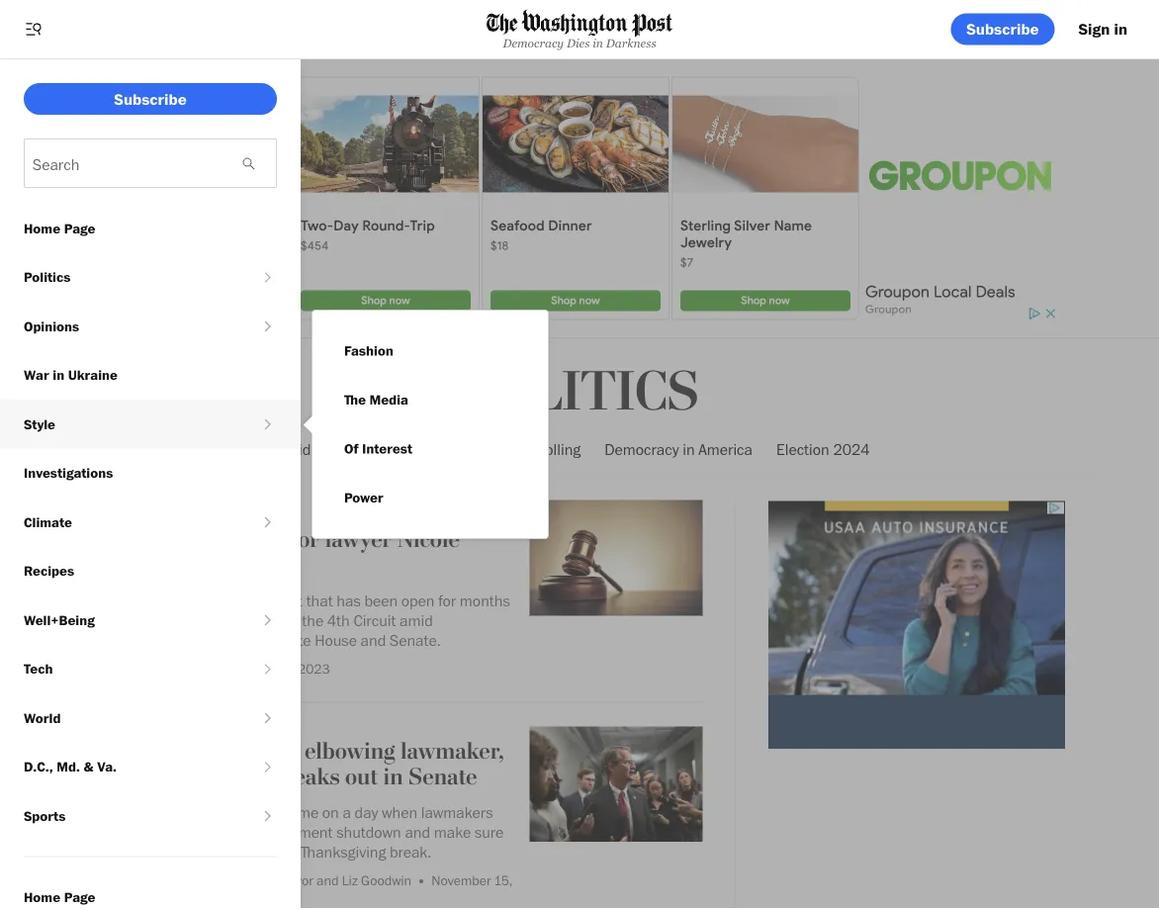 Task type: vqa. For each thing, say whether or not it's contained in the screenshot.
Circuit inside the Biden nominates labor lawyer Nicole Berner to 4th Circuit
yes



Task type: locate. For each thing, give the bounding box(es) containing it.
tagline, democracy dies in darkness element
[[487, 36, 673, 50]]

advertisement region
[[100, 75, 1060, 322], [769, 501, 1066, 749]]

election
[[777, 439, 830, 459]]

1 vertical spatial 4th
[[327, 611, 350, 630]]

2024
[[834, 439, 870, 459]]

1 vertical spatial to
[[186, 822, 199, 842]]

of inside nicole berner would take a seat that has been open for months on the u.s. court of appeals for the 4th circuit amid disagreement between the white house and senate.
[[208, 611, 221, 630]]

0 vertical spatial on
[[93, 611, 110, 630]]

0 vertical spatial for
[[438, 591, 456, 610]]

breakdowns
[[119, 803, 200, 822]]

of down government
[[273, 842, 285, 862]]

november 15, 2023 down the thanksgiving
[[93, 872, 513, 909]]

0 vertical spatial subscribe link
[[951, 13, 1055, 45]]

the down appeals
[[248, 631, 270, 650]]

berner inside biden nominates labor lawyer nicole berner to 4th circuit
[[93, 552, 163, 580]]

4th
[[193, 552, 227, 580], [327, 611, 350, 630]]

november
[[213, 660, 273, 677], [432, 872, 491, 889]]

november 15, 2023 down white
[[213, 660, 330, 677]]

1 horizontal spatial subscribe
[[967, 19, 1040, 39]]

home down 'sports'
[[24, 889, 60, 906]]

and inside the breakdowns in decorum came on a day when lawmakers were laboring to avoid a government shutdown and make sure they can leave town ahead of a thanksgiving break.
[[405, 822, 431, 842]]

the media
[[344, 391, 409, 408]]

nicole
[[398, 526, 460, 554], [93, 591, 134, 610]]

1 vertical spatial democracy
[[605, 439, 679, 459]]

the inside 'the media' link
[[344, 391, 366, 408]]

home up politics
[[24, 220, 60, 236]]

a left day
[[343, 803, 351, 822]]

to up would
[[169, 552, 188, 580]]

the up disagreement
[[113, 611, 135, 630]]

the up the were
[[93, 803, 116, 822]]

in right 'dies'
[[593, 36, 603, 50]]

15, down the "sure" on the bottom left
[[495, 872, 513, 889]]

they
[[93, 842, 121, 862]]

the breakdowns in decorum came on a day when lawmakers were laboring to avoid a government shutdown and make sure they can leave town ahead of a thanksgiving break.
[[93, 803, 504, 862]]

1 vertical spatial circuit
[[354, 611, 396, 630]]

subscribe link
[[951, 13, 1055, 45], [24, 83, 277, 115]]

2 home from the top
[[24, 889, 60, 906]]

america
[[699, 439, 753, 459]]

0 vertical spatial the
[[344, 391, 366, 408]]

subscribe inside primary 'element'
[[967, 19, 1040, 39]]

democracy in america link
[[605, 423, 753, 476]]

democracy dies in darkness link
[[487, 9, 673, 50]]

0 vertical spatial circuit
[[233, 552, 300, 580]]

in
[[1115, 19, 1128, 39], [593, 36, 603, 50], [53, 367, 64, 383], [683, 439, 695, 459], [383, 763, 403, 791], [204, 803, 216, 822]]

and left liz
[[317, 872, 339, 889]]

0 vertical spatial democracy
[[503, 36, 564, 50]]

november down make on the left bottom
[[432, 872, 491, 889]]

1 page from the top
[[64, 220, 95, 236]]

town
[[191, 842, 224, 862]]

thanksgiving
[[301, 842, 386, 862]]

0 horizontal spatial the
[[93, 803, 116, 822]]

None search field
[[25, 140, 229, 187]]

november down between
[[213, 660, 273, 677]]

1 horizontal spatial the
[[344, 391, 366, 408]]

1 vertical spatial berner
[[138, 591, 183, 610]]

0 horizontal spatial the
[[113, 611, 135, 630]]

nicole up disagreement
[[93, 591, 134, 610]]

leave
[[153, 842, 188, 862]]

biden for biden administration
[[289, 439, 328, 459]]

media
[[370, 391, 409, 408]]

1 horizontal spatial democracy
[[605, 439, 679, 459]]

1 horizontal spatial november
[[432, 872, 491, 889]]

md.
[[57, 758, 80, 775]]

biden
[[289, 439, 328, 459], [93, 526, 152, 554]]

1 horizontal spatial 4th
[[327, 611, 350, 630]]

of inside mccarthy accused of elbowing lawmaker, while fight nearly breaks out in senate
[[280, 737, 299, 765]]

1 horizontal spatial and
[[361, 631, 386, 650]]

would
[[187, 591, 226, 610]]

a up ahead
[[242, 822, 250, 842]]

1 vertical spatial of
[[280, 737, 299, 765]]

war
[[24, 367, 49, 383]]

0 vertical spatial to
[[169, 552, 188, 580]]

for right open at the left of page
[[438, 591, 456, 610]]

ukraine
[[68, 367, 118, 383]]

nicole up open at the left of page
[[398, 526, 460, 554]]

2 page from the top
[[64, 889, 95, 906]]

on up disagreement
[[93, 611, 110, 630]]

0 vertical spatial november
[[213, 660, 273, 677]]

1 horizontal spatial 15,
[[495, 872, 513, 889]]

0 vertical spatial home page link
[[0, 204, 301, 253]]

the for the media
[[344, 391, 366, 408]]

1 horizontal spatial the
[[248, 631, 270, 650]]

page up politics
[[64, 220, 95, 236]]

style
[[24, 416, 55, 432]]

on
[[93, 611, 110, 630], [322, 803, 339, 822]]

1 horizontal spatial nicole
[[398, 526, 460, 554]]

0 vertical spatial home
[[24, 220, 60, 236]]

0 horizontal spatial and
[[317, 872, 339, 889]]

0 vertical spatial of
[[208, 611, 221, 630]]

biden left of
[[289, 439, 328, 459]]

0 horizontal spatial subscribe
[[114, 89, 187, 108]]

democracy left 'dies'
[[503, 36, 564, 50]]

and right house
[[361, 631, 386, 650]]

0 horizontal spatial 2023
[[93, 892, 125, 909]]

style link
[[0, 400, 259, 449]]

1 vertical spatial biden
[[93, 526, 152, 554]]

lawmakers
[[421, 803, 493, 822]]

nicole inside biden nominates labor lawyer nicole berner to 4th circuit
[[398, 526, 460, 554]]

home page
[[24, 220, 95, 236], [24, 889, 95, 906]]

1 home page from the top
[[24, 220, 95, 236]]

1 horizontal spatial subscribe link
[[951, 13, 1055, 45]]

2023 down white
[[298, 660, 330, 677]]

None search field
[[24, 139, 277, 188]]

0 vertical spatial page
[[64, 220, 95, 236]]

1 vertical spatial page
[[64, 889, 95, 906]]

in inside mccarthy accused of elbowing lawmaker, while fight nearly breaks out in senate
[[383, 763, 403, 791]]

1 horizontal spatial on
[[322, 803, 339, 822]]

a left seat
[[262, 591, 270, 610]]

democracy right polling
[[605, 439, 679, 459]]

1 vertical spatial nicole
[[93, 591, 134, 610]]

between
[[188, 631, 245, 650]]

to up the town at bottom
[[186, 822, 199, 842]]

1 home from the top
[[24, 220, 60, 236]]

0 vertical spatial 15,
[[276, 660, 295, 677]]

1 horizontal spatial 2023
[[298, 660, 330, 677]]

and inside nicole berner would take a seat that has been open for months on the u.s. court of appeals for the 4th circuit amid disagreement between the white house and senate.
[[361, 631, 386, 650]]

in right war
[[53, 367, 64, 383]]

1 vertical spatial subscribe
[[114, 89, 187, 108]]

berner up the u.s.
[[138, 591, 183, 610]]

1 vertical spatial 15,
[[495, 872, 513, 889]]

home page up politics
[[24, 220, 95, 236]]

of up between
[[208, 611, 221, 630]]

0 horizontal spatial 4th
[[193, 552, 227, 580]]

berner down climate link
[[93, 552, 163, 580]]

1 vertical spatial for
[[281, 611, 298, 630]]

on right came
[[322, 803, 339, 822]]

0 vertical spatial and
[[361, 631, 386, 650]]

2023 down they in the bottom of the page
[[93, 892, 125, 909]]

biden administration
[[289, 439, 428, 459]]

ahead
[[227, 842, 269, 862]]

0 horizontal spatial nicole
[[93, 591, 134, 610]]

0 vertical spatial 2023
[[298, 660, 330, 677]]

democracy inside primary 'element'
[[503, 36, 564, 50]]

0 vertical spatial 4th
[[193, 552, 227, 580]]

sports link
[[0, 792, 259, 841]]

0 vertical spatial nicole
[[398, 526, 460, 554]]

1 vertical spatial on
[[322, 803, 339, 822]]

of right accused
[[280, 737, 299, 765]]

in right sign
[[1115, 19, 1128, 39]]

were
[[93, 822, 125, 842]]

1 vertical spatial and
[[405, 822, 431, 842]]

biden inside biden nominates labor lawyer nicole berner to 4th circuit
[[93, 526, 152, 554]]

0 vertical spatial berner
[[93, 552, 163, 580]]

4th inside nicole berner would take a seat that has been open for months on the u.s. court of appeals for the 4th circuit amid disagreement between the white house and senate.
[[327, 611, 350, 630]]

1 horizontal spatial for
[[438, 591, 456, 610]]

sports
[[24, 807, 66, 824]]

recipes
[[24, 563, 74, 579]]

biden nominates labor lawyer nicole berner to 4th circuit
[[93, 526, 460, 580]]

marianna sotomayor and liz goodwin
[[192, 872, 412, 889]]

0 vertical spatial subscribe
[[967, 19, 1040, 39]]

circuit
[[233, 552, 300, 580], [354, 611, 396, 630]]

tech
[[24, 661, 53, 677]]

0 horizontal spatial on
[[93, 611, 110, 630]]

election 2024 link
[[777, 423, 870, 476]]

dialog containing fashion
[[301, 310, 549, 539]]

circuit down been
[[354, 611, 396, 630]]

0 horizontal spatial democracy
[[503, 36, 564, 50]]

1 vertical spatial home
[[24, 889, 60, 906]]

democracy for democracy in america
[[605, 439, 679, 459]]

1 vertical spatial the
[[93, 803, 116, 822]]

dialog
[[301, 310, 549, 539]]

november 15, 2023
[[213, 660, 330, 677], [93, 872, 513, 909]]

for
[[438, 591, 456, 610], [281, 611, 298, 630]]

home page link
[[0, 204, 301, 253], [0, 873, 301, 909]]

home
[[24, 220, 60, 236], [24, 889, 60, 906]]

2 horizontal spatial and
[[405, 822, 431, 842]]

d.c.,
[[24, 758, 53, 775]]

politics link
[[461, 359, 699, 426]]

0 horizontal spatial biden
[[93, 526, 152, 554]]

15, down white
[[276, 660, 295, 677]]

amid
[[400, 611, 433, 630]]

seat
[[274, 591, 303, 610]]

circuit up seat
[[233, 552, 300, 580]]

4th up house
[[327, 611, 350, 630]]

0 vertical spatial biden
[[289, 439, 328, 459]]

the down that
[[302, 611, 324, 630]]

2 vertical spatial of
[[273, 842, 285, 862]]

for down seat
[[281, 611, 298, 630]]

page down they in the bottom of the page
[[64, 889, 95, 906]]

a down government
[[289, 842, 297, 862]]

breaks
[[272, 763, 340, 791]]

0 horizontal spatial for
[[281, 611, 298, 630]]

democracy for democracy dies in darkness
[[503, 36, 564, 50]]

biden for biden nominates labor lawyer nicole berner to 4th circuit
[[93, 526, 152, 554]]

and up break.
[[405, 822, 431, 842]]

the washington post homepage. image
[[487, 9, 673, 37]]

home page down they in the bottom of the page
[[24, 889, 95, 906]]

labor
[[267, 526, 320, 554]]

sign
[[1079, 19, 1111, 39]]

in right the out
[[383, 763, 403, 791]]

1 vertical spatial subscribe link
[[24, 83, 277, 115]]

biden down investigations link
[[93, 526, 152, 554]]

1 horizontal spatial biden
[[289, 439, 328, 459]]

1 horizontal spatial circuit
[[354, 611, 396, 630]]

0 vertical spatial home page
[[24, 220, 95, 236]]

1 vertical spatial home page
[[24, 889, 95, 906]]

white
[[273, 631, 311, 650]]

u.s.
[[138, 611, 164, 630]]

0 horizontal spatial circuit
[[233, 552, 300, 580]]

4th up would
[[193, 552, 227, 580]]

the inside the breakdowns in decorum came on a day when lawmakers were laboring to avoid a government shutdown and make sure they can leave town ahead of a thanksgiving break.
[[93, 803, 116, 822]]

of interest
[[344, 440, 413, 457]]

in up "avoid"
[[204, 803, 216, 822]]

1 vertical spatial home page link
[[0, 873, 301, 909]]

the left media
[[344, 391, 366, 408]]

0 horizontal spatial november
[[213, 660, 273, 677]]

2 home page link from the top
[[0, 873, 301, 909]]

biden administration link
[[289, 423, 428, 476]]

2023
[[298, 660, 330, 677], [93, 892, 125, 909]]

1 vertical spatial 2023
[[93, 892, 125, 909]]



Task type: describe. For each thing, give the bounding box(es) containing it.
page for second 'home page' link from the bottom of the page
[[64, 220, 95, 236]]

polling link
[[537, 423, 581, 476]]

house
[[315, 631, 357, 650]]

nicole inside nicole berner would take a seat that has been open for months on the u.s. court of appeals for the 4th circuit amid disagreement between the white house and senate.
[[93, 591, 134, 610]]

power link
[[329, 473, 399, 522]]

marianna
[[192, 872, 248, 889]]

recipes link
[[0, 547, 301, 596]]

while
[[93, 763, 148, 791]]

dies
[[567, 36, 590, 50]]

politics
[[24, 269, 71, 285]]

of inside the breakdowns in decorum came on a day when lawmakers were laboring to avoid a government shutdown and make sure they can leave town ahead of a thanksgiving break.
[[273, 842, 285, 862]]

1 vertical spatial november 15, 2023
[[93, 872, 513, 909]]

sign in link
[[1063, 13, 1144, 45]]

a inside nicole berner would take a seat that has been open for months on the u.s. court of appeals for the 4th circuit amid disagreement between the white house and senate.
[[262, 591, 270, 610]]

in left america
[[683, 439, 695, 459]]

mccarthy accused of elbowing lawmaker, while fight nearly breaks out in senate
[[93, 737, 504, 791]]

0 horizontal spatial subscribe link
[[24, 83, 277, 115]]

liz
[[342, 872, 358, 889]]

that
[[306, 591, 333, 610]]

politics link
[[0, 253, 259, 302]]

the for the breakdowns in decorum came on a day when lawmakers were laboring to avoid a government shutdown and make sure they can leave town ahead of a thanksgiving break.
[[93, 803, 116, 822]]

sign in
[[1079, 19, 1128, 39]]

break.
[[390, 842, 432, 862]]

4th inside biden nominates labor lawyer nicole berner to 4th circuit
[[193, 552, 227, 580]]

primary element
[[0, 0, 1160, 59]]

va.
[[97, 758, 117, 775]]

power
[[344, 489, 384, 506]]

make
[[434, 822, 471, 842]]

nearly
[[204, 763, 267, 791]]

lawyer
[[325, 526, 392, 554]]

subscribe for 'subscribe' link to the left
[[114, 89, 187, 108]]

laboring
[[128, 822, 182, 842]]

on inside nicole berner would take a seat that has been open for months on the u.s. court of appeals for the 4th circuit amid disagreement between the white house and senate.
[[93, 611, 110, 630]]

marianna sotomayor link
[[192, 872, 314, 889]]

opinions
[[24, 318, 79, 334]]

senate.
[[390, 631, 441, 650]]

d.c., md. & va.
[[24, 758, 117, 775]]

sure
[[475, 822, 504, 842]]

administration
[[331, 439, 428, 459]]

1 vertical spatial november
[[432, 872, 491, 889]]

to inside biden nominates labor lawyer nicole berner to 4th circuit
[[169, 552, 188, 580]]

circuit inside biden nominates labor lawyer nicole berner to 4th circuit
[[233, 552, 300, 580]]

democracy in america
[[605, 439, 753, 459]]

shutdown
[[337, 822, 401, 842]]

world
[[24, 709, 61, 726]]

politics
[[461, 359, 699, 426]]

polling
[[537, 439, 581, 459]]

when
[[382, 803, 418, 822]]

2 home page from the top
[[24, 889, 95, 906]]

can
[[125, 842, 149, 862]]

1 vertical spatial advertisement region
[[769, 501, 1066, 749]]

in inside the breakdowns in decorum came on a day when lawmakers were laboring to avoid a government shutdown and make sure they can leave town ahead of a thanksgiving break.
[[204, 803, 216, 822]]

nominates
[[157, 526, 262, 554]]

circuit inside nicole berner would take a seat that has been open for months on the u.s. court of appeals for the 4th circuit amid disagreement between the white house and senate.
[[354, 611, 396, 630]]

2 vertical spatial and
[[317, 872, 339, 889]]

of
[[344, 440, 359, 457]]

democracy dies in darkness
[[503, 36, 657, 50]]

sotomayor
[[251, 872, 314, 889]]

war in ukraine link
[[0, 351, 301, 400]]

fashion link
[[329, 327, 410, 376]]

senate
[[409, 763, 477, 791]]

2 horizontal spatial the
[[302, 611, 324, 630]]

disagreement
[[93, 631, 184, 650]]

search and browse sections image
[[24, 19, 44, 39]]

berner inside nicole berner would take a seat that has been open for months on the u.s. court of appeals for the 4th circuit amid disagreement between the white house and senate.
[[138, 591, 183, 610]]

&
[[84, 758, 94, 775]]

0 vertical spatial advertisement region
[[100, 75, 1060, 322]]

out
[[345, 763, 378, 791]]

has
[[337, 591, 361, 610]]

government
[[254, 822, 333, 842]]

fight
[[153, 763, 198, 791]]

court
[[168, 611, 204, 630]]

climate link
[[0, 498, 259, 547]]

election 2024
[[777, 439, 870, 459]]

war in ukraine
[[24, 367, 118, 383]]

open
[[401, 591, 435, 610]]

interest
[[362, 440, 413, 457]]

climate
[[24, 514, 72, 530]]

to inside the breakdowns in decorum came on a day when lawmakers were laboring to avoid a government shutdown and make sure they can leave town ahead of a thanksgiving break.
[[186, 822, 199, 842]]

subscribe for the rightmost 'subscribe' link
[[967, 19, 1040, 39]]

investigations link
[[0, 449, 301, 498]]

been
[[365, 591, 398, 610]]

page for 1st 'home page' link from the bottom of the page
[[64, 889, 95, 906]]

1 home page link from the top
[[0, 204, 301, 253]]

darkness
[[606, 36, 657, 50]]

mccarthy accused of elbowing lawmaker, while fight nearly breaks out in senate link
[[93, 737, 514, 795]]

day
[[355, 803, 378, 822]]

tech link
[[0, 645, 259, 694]]

elbowing
[[305, 737, 395, 765]]

came
[[282, 803, 319, 822]]

0 horizontal spatial 15,
[[276, 660, 295, 677]]

investigations
[[24, 465, 113, 481]]

of interest link
[[329, 425, 428, 473]]

fashion
[[344, 342, 394, 359]]

well+being link
[[0, 596, 259, 645]]

liz goodwin link
[[342, 872, 412, 889]]

avoid
[[202, 822, 238, 842]]

the media link
[[329, 376, 424, 425]]

opinions link
[[0, 302, 259, 351]]

months
[[460, 591, 510, 610]]

on inside the breakdowns in decorum came on a day when lawmakers were laboring to avoid a government shutdown and make sure they can leave town ahead of a thanksgiving break.
[[322, 803, 339, 822]]

well+being
[[24, 612, 95, 628]]

biden nominates labor lawyer nicole berner to 4th circuit link
[[93, 526, 514, 583]]

0 vertical spatial november 15, 2023
[[213, 660, 330, 677]]

appeals
[[224, 611, 277, 630]]

lawmaker,
[[401, 737, 504, 765]]



